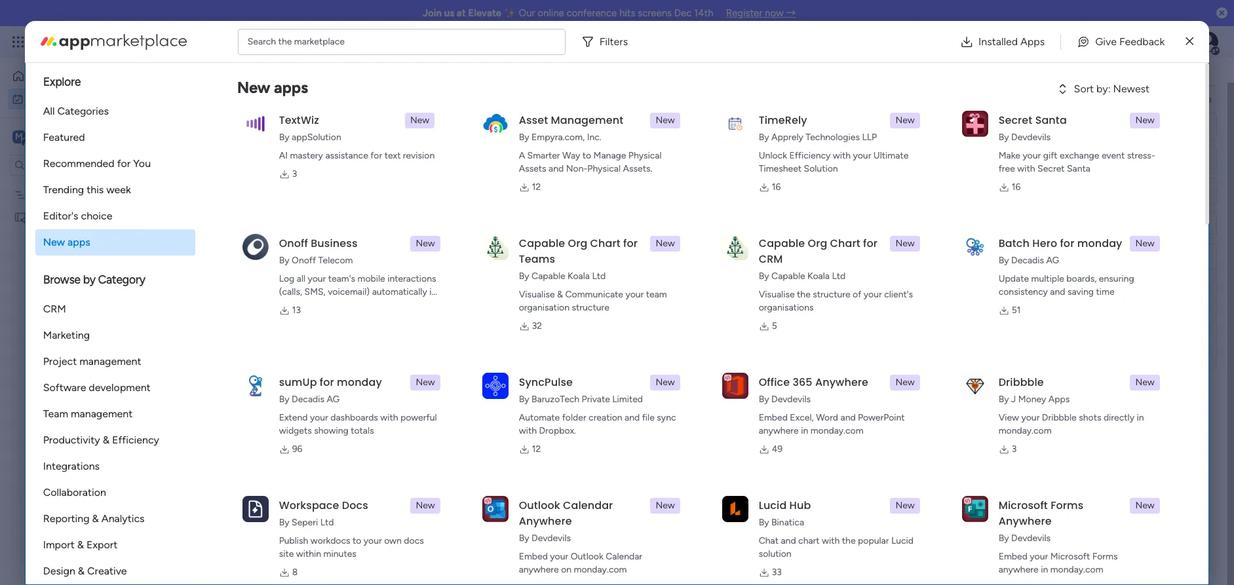 Task type: vqa. For each thing, say whether or not it's contained in the screenshot.


Task type: describe. For each thing, give the bounding box(es) containing it.
koala for teams
[[568, 271, 590, 282]]

51
[[1012, 305, 1021, 316]]

new for lucid hub
[[896, 500, 915, 511]]

monday.com for microsoft forms anywhere
[[1051, 565, 1104, 576]]

microsoft inside embed your microsoft forms anywhere in monday.com
[[1051, 551, 1091, 563]]

give
[[1096, 35, 1117, 48]]

app logo image for textwiz
[[242, 111, 269, 137]]

by for outlook calendar anywhere
[[519, 533, 530, 544]]

by capable koala ltd for crm
[[759, 271, 846, 282]]

0 vertical spatial lucid
[[759, 498, 787, 513]]

featured
[[43, 131, 85, 144]]

sms,
[[305, 287, 326, 298]]

register now → link
[[726, 7, 796, 19]]

new for asset management
[[656, 115, 675, 126]]

by for timerely
[[759, 132, 770, 143]]

embed for office 365 anywhere
[[759, 412, 788, 424]]

sort by: newest button
[[1037, 79, 1175, 100]]

give feedback link
[[1067, 29, 1176, 55]]

efficiency inside unlock efficiency with your ultimate timesheet solution
[[790, 150, 831, 161]]

by for secret santa
[[999, 132, 1010, 143]]

home button
[[8, 66, 141, 87]]

0 horizontal spatial ltd
[[320, 517, 334, 529]]

new for textwiz
[[411, 115, 430, 126]]

0 horizontal spatial secret
[[999, 113, 1033, 128]]

which priority column should we show?
[[988, 281, 1150, 292]]

santa inside make your gift exchange event stress- free with secret santa
[[1068, 163, 1091, 174]]

seperi
[[292, 517, 318, 529]]

choose
[[980, 94, 1011, 105]]

first board inside group
[[990, 306, 1035, 317]]

work
[[232, 76, 285, 106]]

search
[[248, 36, 276, 47]]

project
[[43, 355, 77, 368]]

/ for overdue /
[[275, 163, 281, 180]]

0 vertical spatial onoff
[[279, 236, 308, 251]]

your inside log all your team's mobile interactions (calls, sms, voicemail) automatically in monday.com!
[[308, 273, 326, 285]]

and inside embed excel, word and powerpoint anywhere in monday.com
[[841, 412, 856, 424]]

app logo image for microsoft forms anywhere
[[962, 496, 989, 522]]

ag for for
[[327, 394, 340, 405]]

12 for syncpulse
[[532, 444, 541, 455]]

register
[[726, 7, 763, 19]]

hide done items
[[346, 110, 413, 121]]

by for dribbble
[[999, 394, 1010, 405]]

ag for hero
[[1047, 255, 1060, 266]]

appsolution
[[292, 132, 342, 143]]

by seperi ltd
[[279, 517, 334, 529]]

2 vertical spatial column
[[1047, 281, 1078, 292]]

notifications image
[[1005, 35, 1018, 49]]

1 vertical spatial monday
[[1078, 236, 1123, 251]]

my for my work
[[29, 93, 41, 104]]

workspace
[[279, 498, 339, 513]]

0 horizontal spatial efficiency
[[112, 434, 159, 447]]

0 vertical spatial physical
[[629, 150, 662, 161]]

none search field inside main content
[[193, 105, 317, 126]]

batch
[[999, 236, 1030, 251]]

app logo image for sumup for monday
[[242, 373, 269, 399]]

ai mastery assistance for text revision
[[279, 150, 435, 161]]

/ for today /
[[261, 234, 267, 250]]

list box containing my board
[[0, 181, 167, 405]]

lucid hub
[[759, 498, 811, 513]]

productivity
[[43, 434, 100, 447]]

secret inside make your gift exchange event stress- free with secret santa
[[1038, 163, 1065, 174]]

by for capable org chart for teams
[[519, 271, 530, 282]]

by for sumup for monday
[[279, 394, 290, 405]]

unlock efficiency with your ultimate timesheet solution
[[759, 150, 909, 174]]

devdevils for microsoft
[[1012, 533, 1051, 544]]

org for crm
[[808, 236, 828, 251]]

1 horizontal spatial monday
[[337, 375, 382, 390]]

empyra.com,
[[532, 132, 585, 143]]

at
[[457, 7, 466, 19]]

new for workspace docs
[[416, 500, 435, 511]]

office 365 anywhere
[[759, 375, 869, 390]]

jacob simon image
[[1198, 31, 1219, 52]]

inbox image
[[1033, 35, 1047, 49]]

excel,
[[790, 412, 814, 424]]

your inside visualise the structure of your client's organisations
[[864, 289, 882, 300]]

my work
[[29, 93, 64, 104]]

embed for outlook calendar anywhere
[[519, 551, 548, 563]]

minutes
[[324, 549, 357, 560]]

capable inside capable org chart for teams
[[519, 236, 565, 251]]

workspace selection element
[[12, 129, 110, 146]]

week inside main content
[[248, 281, 279, 298]]

0 inside this week / 0 items
[[291, 285, 297, 296]]

file
[[642, 412, 655, 424]]

mastery
[[290, 150, 323, 161]]

by baruzotech private limited
[[519, 394, 643, 405]]

item
[[290, 167, 308, 178]]

new for timerely
[[896, 115, 915, 126]]

capable org chart for crm
[[759, 236, 878, 267]]

chat
[[759, 536, 779, 547]]

today / 0 items
[[221, 234, 301, 250]]

installed
[[979, 35, 1018, 48]]

by for textwiz
[[279, 132, 290, 143]]

shots
[[1079, 412, 1102, 424]]

0 vertical spatial santa
[[1036, 113, 1067, 128]]

my for my board
[[31, 189, 43, 200]]

16 for secret santa
[[1012, 182, 1021, 193]]

private
[[582, 394, 610, 405]]

app logo image for capable org chart for crm
[[722, 234, 749, 260]]

items inside today / 0 items
[[278, 238, 301, 249]]

your inside embed your microsoft forms anywhere in monday.com
[[1030, 551, 1049, 563]]

choice
[[81, 210, 112, 222]]

calendar inside outlook calendar anywhere
[[563, 498, 613, 513]]

in inside embed excel, word and powerpoint anywhere in monday.com
[[801, 426, 809, 437]]

app logo image for onoff business
[[242, 234, 269, 260]]

anywhere for forms
[[999, 514, 1052, 529]]

new for batch hero for monday
[[1136, 238, 1155, 249]]

by appsolution
[[279, 132, 342, 143]]

monday work management
[[58, 34, 204, 49]]

showing
[[314, 426, 349, 437]]

column for priority column
[[1019, 251, 1051, 262]]

monday.com for outlook calendar anywhere
[[574, 565, 627, 576]]

give feedback
[[1096, 35, 1165, 48]]

within
[[296, 549, 321, 560]]

view
[[999, 412, 1020, 424]]

choose the boards, columns and people you'd like to see
[[980, 94, 1212, 105]]

first board heading
[[990, 304, 1035, 318]]

1
[[284, 167, 288, 178]]

my for my work
[[197, 76, 227, 106]]

and inside the update multiple boards, ensuring consistency and saving time
[[1051, 287, 1066, 298]]

today
[[221, 234, 258, 250]]

/ left 'all'
[[282, 281, 288, 298]]

analytics
[[102, 513, 145, 525]]

by devdevils for office
[[759, 394, 811, 405]]

textwiz
[[279, 113, 319, 128]]

app logo image for syncpulse
[[482, 373, 509, 399]]

conference
[[567, 7, 617, 19]]

by devdevils for microsoft
[[999, 533, 1051, 544]]

and left people
[[1099, 94, 1114, 105]]

by devdevils for secret
[[999, 132, 1051, 143]]

by for capable org chart for crm
[[759, 271, 770, 282]]

project management
[[43, 355, 141, 368]]

by for onoff business
[[279, 255, 290, 266]]

embed for microsoft forms anywhere
[[999, 551, 1028, 563]]

installed apps button
[[950, 29, 1056, 55]]

column for status column
[[1016, 187, 1048, 198]]

select product image
[[12, 35, 25, 49]]

the for choose
[[1014, 94, 1027, 105]]

timerely
[[759, 113, 808, 128]]

board
[[46, 189, 70, 200]]

first inside 'heading'
[[990, 306, 1008, 317]]

app logo image for workspace docs
[[242, 496, 269, 522]]

16 for timerely
[[772, 182, 781, 193]]

sort
[[1074, 83, 1095, 95]]

by for microsoft forms anywhere
[[999, 533, 1010, 544]]

0 vertical spatial first
[[31, 211, 49, 223]]

design & creative
[[43, 565, 127, 578]]

now
[[765, 7, 784, 19]]

13
[[292, 305, 301, 316]]

embed excel, word and powerpoint anywhere in monday.com
[[759, 412, 905, 437]]

editor's choice
[[43, 210, 112, 222]]

apps marketplace image
[[40, 34, 187, 50]]

category
[[98, 273, 145, 287]]

& for analytics
[[92, 513, 99, 525]]

0 vertical spatial to
[[1187, 94, 1196, 105]]

0 inside today / 0 items
[[270, 238, 276, 249]]

columns
[[1062, 94, 1097, 105]]

chart for capable org chart for crm
[[831, 236, 861, 251]]

asset management
[[519, 113, 624, 128]]

newest
[[1114, 83, 1150, 95]]

items right the done at the left of the page
[[390, 110, 413, 121]]

by
[[83, 273, 96, 287]]

apps image
[[1091, 35, 1104, 49]]

without a date / 0 items
[[221, 423, 352, 439]]

5
[[772, 321, 778, 332]]

app logo image for asset management
[[482, 111, 509, 137]]

new for outlook calendar anywhere
[[656, 500, 675, 511]]

a smarter way to manage physical assets and non-physical assets.
[[519, 150, 662, 174]]

0 horizontal spatial week
[[106, 184, 131, 196]]

creation
[[589, 412, 623, 424]]

by for asset management
[[519, 132, 530, 143]]

status for status
[[1077, 163, 1104, 174]]

consistency
[[999, 287, 1049, 298]]

stress-
[[1128, 150, 1156, 161]]

→
[[786, 7, 796, 19]]

people
[[1116, 94, 1145, 105]]

app logo image for capable org chart for teams
[[482, 234, 509, 260]]

0 vertical spatial dribbble
[[999, 375, 1045, 390]]

board inside 'heading'
[[1010, 306, 1035, 317]]

by devdevils for outlook
[[519, 533, 571, 544]]

saving
[[1068, 287, 1095, 298]]

app logo image for batch hero for monday
[[962, 234, 989, 260]]

this week / 0 items
[[221, 281, 322, 298]]

ltd for capable org chart for crm
[[832, 271, 846, 282]]

team's
[[328, 273, 355, 285]]

new for capable org chart for teams
[[656, 238, 675, 249]]

outlook inside embed your outlook calendar anywhere on monday.com
[[571, 551, 604, 563]]

app logo image for office 365 anywhere
[[722, 373, 749, 399]]

all
[[43, 105, 55, 117]]

main workspace
[[30, 130, 108, 143]]

items inside this week / 0 items
[[299, 285, 322, 296]]

automatically
[[372, 287, 427, 298]]

new for office 365 anywhere
[[896, 377, 915, 388]]

apps inside button
[[1021, 35, 1045, 48]]

0 vertical spatial management
[[132, 34, 204, 49]]

chat and chart with the popular lucid solution
[[759, 536, 914, 560]]

0 vertical spatial apps
[[274, 78, 308, 97]]

0 vertical spatial priority
[[988, 251, 1017, 262]]

organisations
[[759, 302, 814, 313]]

0 vertical spatial first board
[[31, 211, 75, 223]]

main content containing overdue /
[[174, 31, 1233, 586]]

in inside view your dribbble shots directly in monday.com
[[1137, 412, 1145, 424]]

1 vertical spatial priority
[[1016, 281, 1044, 292]]

status column
[[988, 187, 1048, 198]]

smarter
[[528, 150, 560, 161]]

1 vertical spatial physical
[[588, 163, 621, 174]]

design
[[43, 565, 75, 578]]

items inside later / 0 items
[[271, 380, 293, 391]]

new for dribbble
[[1136, 377, 1155, 388]]

to inside publish workdocs to your own docs site within minutes
[[353, 536, 362, 547]]

filters button
[[576, 29, 639, 55]]



Task type: locate. For each thing, give the bounding box(es) containing it.
nov
[[996, 190, 1012, 200]]

trending
[[43, 184, 84, 196]]

team
[[646, 289, 667, 300]]

and down smarter
[[549, 163, 564, 174]]

devdevils down microsoft forms anywhere on the bottom right of page
[[1012, 533, 1051, 544]]

boards, for ensuring
[[1067, 273, 1097, 285]]

devdevils for secret
[[1012, 132, 1051, 143]]

browse by category
[[43, 273, 145, 287]]

12 down dropbox. at bottom
[[532, 444, 541, 455]]

0 inside later / 0 items
[[263, 380, 269, 391]]

1 visualise from the left
[[519, 289, 555, 300]]

and down binatica
[[781, 536, 796, 547]]

1 vertical spatial lucid
[[892, 536, 914, 547]]

0 horizontal spatial new apps
[[43, 236, 90, 249]]

in inside embed your microsoft forms anywhere in monday.com
[[1041, 565, 1049, 576]]

your down money
[[1022, 412, 1040, 424]]

column right nov
[[1016, 187, 1048, 198]]

by devdevils down the "office"
[[759, 394, 811, 405]]

anywhere inside embed your outlook calendar anywhere on monday.com
[[519, 565, 559, 576]]

app logo image for timerely
[[722, 111, 749, 137]]

anywhere up on at the left
[[519, 514, 572, 529]]

monday.com inside embed excel, word and powerpoint anywhere in monday.com
[[811, 426, 864, 437]]

0 horizontal spatial ag
[[327, 394, 340, 405]]

apps right money
[[1049, 394, 1070, 405]]

dribbble left 'shots'
[[1043, 412, 1077, 424]]

forms
[[1051, 498, 1084, 513], [1093, 551, 1118, 563]]

by up "a"
[[519, 132, 530, 143]]

0 horizontal spatial monday
[[58, 34, 103, 49]]

in down microsoft forms anywhere on the bottom right of page
[[1041, 565, 1049, 576]]

& up organisation
[[557, 289, 563, 300]]

ensuring
[[1100, 273, 1135, 285]]

1 vertical spatial crm
[[43, 303, 66, 315]]

anywhere inside embed excel, word and powerpoint anywhere in monday.com
[[759, 426, 799, 437]]

1 horizontal spatial chart
[[831, 236, 861, 251]]

docs
[[342, 498, 368, 513]]

embed inside embed excel, word and powerpoint anywhere in monday.com
[[759, 412, 788, 424]]

dapulse x slim image
[[1186, 34, 1194, 50]]

16
[[772, 182, 781, 193], [1012, 182, 1021, 193]]

1 chart from the left
[[591, 236, 621, 251]]

0 right later
[[263, 380, 269, 391]]

and inside automate folder creation and file sync with dropbox.
[[625, 412, 640, 424]]

development
[[89, 382, 151, 394]]

your down llp
[[853, 150, 872, 161]]

office
[[759, 375, 790, 390]]

crm up marketing
[[43, 303, 66, 315]]

work up home button
[[106, 34, 130, 49]]

anywhere up embed your microsoft forms anywhere in monday.com
[[999, 514, 1052, 529]]

chart inside capable org chart for teams
[[591, 236, 621, 251]]

0 horizontal spatial first board
[[31, 211, 75, 223]]

structure
[[813, 289, 851, 300], [572, 302, 610, 313]]

the for visualise
[[797, 289, 811, 300]]

0 horizontal spatial by decadis ag
[[279, 394, 340, 405]]

1 vertical spatial board
[[1010, 306, 1035, 317]]

app logo image for lucid hub
[[722, 496, 749, 522]]

/ right the widgets
[[312, 423, 318, 439]]

with down automate
[[519, 426, 537, 437]]

view your dribbble shots directly in monday.com
[[999, 412, 1145, 437]]

and down multiple on the top
[[1051, 287, 1066, 298]]

by binatica
[[759, 517, 805, 529]]

later / 0 items
[[221, 376, 293, 392]]

your inside publish workdocs to your own docs site within minutes
[[364, 536, 382, 547]]

boards, inside main content
[[1030, 94, 1060, 105]]

1 vertical spatial boards,
[[1067, 273, 1097, 285]]

you'd
[[1147, 94, 1169, 105]]

by down the "office"
[[759, 394, 770, 405]]

calendar
[[563, 498, 613, 513], [606, 551, 643, 563]]

org
[[568, 236, 588, 251], [808, 236, 828, 251]]

3 for textwiz
[[292, 169, 297, 180]]

physical down manage on the top
[[588, 163, 621, 174]]

0 horizontal spatial decadis
[[292, 394, 325, 405]]

embed left excel,
[[759, 412, 788, 424]]

0 vertical spatial 3
[[292, 169, 297, 180]]

with inside unlock efficiency with your ultimate timesheet solution
[[833, 150, 851, 161]]

decadis for batch
[[1012, 255, 1045, 266]]

2 horizontal spatial to
[[1187, 94, 1196, 105]]

all
[[297, 273, 306, 285]]

calendar inside embed your outlook calendar anywhere on monday.com
[[606, 551, 643, 563]]

your inside visualise & communicate your team organisation structure
[[626, 289, 644, 300]]

monday up dashboards
[[337, 375, 382, 390]]

3
[[292, 169, 297, 180], [1012, 444, 1017, 455]]

visualise up organisation
[[519, 289, 555, 300]]

and inside the 'a smarter way to manage physical assets and non-physical assets.'
[[549, 163, 564, 174]]

with inside make your gift exchange event stress- free with secret santa
[[1018, 163, 1036, 174]]

the for search
[[278, 36, 292, 47]]

1 koala from the left
[[568, 271, 590, 282]]

1 horizontal spatial santa
[[1068, 163, 1091, 174]]

and
[[1099, 94, 1114, 105], [549, 163, 564, 174], [1051, 287, 1066, 298], [625, 412, 640, 424], [841, 412, 856, 424], [781, 536, 796, 547]]

assets.
[[623, 163, 653, 174]]

search everything image
[[1123, 35, 1136, 49]]

software development
[[43, 382, 151, 394]]

0 horizontal spatial crm
[[43, 303, 66, 315]]

devdevils for outlook
[[532, 533, 571, 544]]

embed
[[759, 412, 788, 424], [519, 551, 548, 563], [999, 551, 1028, 563]]

app logo image
[[242, 111, 269, 137], [482, 111, 509, 137], [722, 111, 749, 137], [962, 111, 989, 137], [962, 234, 989, 260], [242, 234, 269, 260], [482, 234, 509, 260], [722, 234, 749, 260], [242, 373, 269, 399], [482, 373, 509, 399], [722, 373, 749, 399], [962, 373, 989, 399], [242, 496, 269, 522], [482, 496, 509, 522], [722, 496, 749, 522], [962, 496, 989, 522]]

publish workdocs to your own docs site within minutes
[[279, 536, 424, 560]]

apps right 'notifications' 'icon'
[[1021, 35, 1045, 48]]

1 vertical spatial secret
[[1038, 163, 1065, 174]]

1 horizontal spatial apps
[[1049, 394, 1070, 405]]

your up sms,
[[308, 273, 326, 285]]

all categories
[[43, 105, 109, 117]]

dribbble
[[999, 375, 1045, 390], [1043, 412, 1077, 424]]

embed your outlook calendar anywhere on monday.com
[[519, 551, 643, 576]]

to right the way
[[583, 150, 592, 161]]

by capable koala ltd for teams
[[519, 271, 606, 282]]

microsoft inside microsoft forms anywhere
[[999, 498, 1048, 513]]

2 16 from the left
[[1012, 182, 1021, 193]]

popular
[[858, 536, 890, 547]]

and left the file
[[625, 412, 640, 424]]

12
[[532, 182, 541, 193], [532, 444, 541, 455]]

which
[[988, 281, 1013, 292]]

categories
[[57, 105, 109, 117]]

work up "all"
[[44, 93, 64, 104]]

telecom
[[318, 255, 353, 266]]

in inside log all your team's mobile interactions (calls, sms, voicemail) automatically in monday.com!
[[430, 287, 437, 298]]

koala down capable org chart for crm
[[808, 271, 830, 282]]

technologies
[[806, 132, 860, 143]]

work for my
[[44, 93, 64, 104]]

by down teams
[[519, 271, 530, 282]]

1 horizontal spatial people
[[988, 121, 1016, 132]]

embed down microsoft forms anywhere on the bottom right of page
[[999, 551, 1028, 563]]

to inside the 'a smarter way to manage physical assets and non-physical assets.'
[[583, 150, 592, 161]]

with right chart on the bottom right of the page
[[822, 536, 840, 547]]

0 horizontal spatial status
[[988, 187, 1014, 198]]

embed inside embed your microsoft forms anywhere in monday.com
[[999, 551, 1028, 563]]

devdevils down secret santa
[[1012, 132, 1051, 143]]

extend your dashboards with powerful widgets showing totals
[[279, 412, 437, 437]]

items down dashboards
[[330, 427, 352, 438]]

& for communicate
[[557, 289, 563, 300]]

and inside chat and chart with the popular lucid solution
[[781, 536, 796, 547]]

m
[[15, 131, 23, 142]]

0 horizontal spatial by capable koala ltd
[[519, 271, 606, 282]]

by decadis ag for batch
[[999, 255, 1060, 266]]

0 down log
[[291, 285, 297, 296]]

management for team management
[[71, 408, 133, 420]]

search image
[[301, 110, 311, 121]]

1 vertical spatial outlook
[[571, 551, 604, 563]]

by up ai
[[279, 132, 290, 143]]

1 horizontal spatial physical
[[629, 150, 662, 161]]

1 horizontal spatial microsoft
[[1051, 551, 1091, 563]]

onoff business
[[279, 236, 358, 251]]

& inside visualise & communicate your team organisation structure
[[557, 289, 563, 300]]

first board group
[[988, 304, 1207, 350]]

1 horizontal spatial by decadis ag
[[999, 255, 1060, 266]]

anywhere for microsoft forms anywhere
[[999, 565, 1039, 576]]

structure inside visualise the structure of your client's organisations
[[813, 289, 851, 300]]

structure left of
[[813, 289, 851, 300]]

1 vertical spatial first board
[[990, 306, 1035, 317]]

items up extend
[[271, 380, 293, 391]]

new for secret santa
[[1136, 115, 1155, 126]]

with inside chat and chart with the popular lucid solution
[[822, 536, 840, 547]]

koala up communicate
[[568, 271, 590, 282]]

in down interactions
[[430, 287, 437, 298]]

0 vertical spatial apps
[[1021, 35, 1045, 48]]

status down exchange
[[1077, 163, 1104, 174]]

reporting
[[43, 513, 90, 525]]

1 horizontal spatial apps
[[274, 78, 308, 97]]

2 koala from the left
[[808, 271, 830, 282]]

Filter dashboard by text search field
[[193, 105, 317, 126]]

ltd for capable org chart for teams
[[592, 271, 606, 282]]

apprely
[[772, 132, 804, 143]]

in right directly
[[1137, 412, 1145, 424]]

1 org from the left
[[568, 236, 588, 251]]

workspace
[[56, 130, 108, 143]]

& up export
[[92, 513, 99, 525]]

people down ultimate
[[899, 163, 927, 174]]

/ for later /
[[254, 376, 260, 392]]

my left work on the left top of page
[[197, 76, 227, 106]]

anywhere inside embed your microsoft forms anywhere in monday.com
[[999, 565, 1039, 576]]

1 horizontal spatial 3
[[1012, 444, 1017, 455]]

by decadis ag for sumup
[[279, 394, 340, 405]]

& right design
[[78, 565, 85, 578]]

your inside embed your outlook calendar anywhere on monday.com
[[550, 551, 569, 563]]

ltd down workspace docs
[[320, 517, 334, 529]]

my inside button
[[29, 93, 41, 104]]

0 horizontal spatial santa
[[1036, 113, 1067, 128]]

the inside visualise the structure of your client's organisations
[[797, 289, 811, 300]]

structure inside visualise & communicate your team organisation structure
[[572, 302, 610, 313]]

0 vertical spatial calendar
[[563, 498, 613, 513]]

new for microsoft forms anywhere
[[1136, 500, 1155, 511]]

1 image
[[1043, 27, 1055, 42]]

with right free
[[1018, 163, 1036, 174]]

1 horizontal spatial status
[[1077, 163, 1104, 174]]

koala for crm
[[808, 271, 830, 282]]

see
[[229, 36, 245, 47]]

None search field
[[193, 105, 317, 126]]

first board down my board
[[31, 211, 75, 223]]

1 by capable koala ltd from the left
[[519, 271, 606, 282]]

1 horizontal spatial ag
[[1047, 255, 1060, 266]]

monday up home button
[[58, 34, 103, 49]]

2 12 from the top
[[532, 444, 541, 455]]

app logo image for secret santa
[[962, 111, 989, 137]]

shareable board image
[[14, 211, 26, 223]]

physical up assets.
[[629, 150, 662, 161]]

for
[[371, 150, 382, 161], [117, 157, 131, 170], [624, 236, 638, 251], [864, 236, 878, 251], [1061, 236, 1075, 251], [320, 375, 334, 390]]

anywhere down microsoft forms anywhere on the bottom right of page
[[999, 565, 1039, 576]]

/ right today
[[261, 234, 267, 250]]

2 horizontal spatial anywhere
[[999, 565, 1039, 576]]

1 vertical spatial apps
[[1049, 394, 1070, 405]]

lucid up by binatica
[[759, 498, 787, 513]]

0 horizontal spatial board
[[51, 211, 75, 223]]

1 vertical spatial by decadis ag
[[279, 394, 340, 405]]

microsoft forms anywhere
[[999, 498, 1084, 529]]

0 right the widgets
[[322, 427, 327, 438]]

chart inside capable org chart for crm
[[831, 236, 861, 251]]

anywhere for 365
[[816, 375, 869, 390]]

1 vertical spatial onoff
[[292, 255, 316, 266]]

forms inside embed your microsoft forms anywhere in monday.com
[[1093, 551, 1118, 563]]

interactions
[[388, 273, 436, 285]]

1 vertical spatial structure
[[572, 302, 610, 313]]

1 vertical spatial week
[[248, 281, 279, 298]]

by up make
[[999, 132, 1010, 143]]

workspace image
[[12, 130, 26, 144]]

org for teams
[[568, 236, 588, 251]]

anywhere inside outlook calendar anywhere
[[519, 514, 572, 529]]

new for capable org chart for crm
[[896, 238, 915, 249]]

crm
[[759, 252, 783, 267], [43, 303, 66, 315]]

automate
[[519, 412, 560, 424]]

0 horizontal spatial koala
[[568, 271, 590, 282]]

outlook inside outlook calendar anywhere
[[519, 498, 561, 513]]

new for onoff business
[[416, 238, 435, 249]]

1 horizontal spatial lucid
[[892, 536, 914, 547]]

your left gift
[[1023, 150, 1042, 161]]

visualise inside visualise the structure of your client's organisations
[[759, 289, 795, 300]]

1 vertical spatial first
[[990, 306, 1008, 317]]

ltd up communicate
[[592, 271, 606, 282]]

main content
[[174, 31, 1233, 586]]

your inside extend your dashboards with powerful widgets showing totals
[[310, 412, 328, 424]]

org inside capable org chart for teams
[[568, 236, 588, 251]]

your left the team
[[626, 289, 644, 300]]

my left board
[[31, 189, 43, 200]]

work for monday
[[106, 34, 130, 49]]

0 vertical spatial forms
[[1051, 498, 1084, 513]]

status for status column
[[988, 187, 1014, 198]]

0 horizontal spatial boards,
[[1030, 94, 1060, 105]]

2 horizontal spatial embed
[[999, 551, 1028, 563]]

chart
[[799, 536, 820, 547]]

12 for asset management
[[532, 182, 541, 193]]

1 horizontal spatial crm
[[759, 252, 783, 267]]

boards, up secret santa
[[1030, 94, 1060, 105]]

invite members image
[[1062, 35, 1075, 49]]

capable inside capable org chart for crm
[[759, 236, 805, 251]]

devdevils for office
[[772, 394, 811, 405]]

by capable koala ltd
[[519, 271, 606, 282], [759, 271, 846, 282]]

16 right nov
[[1012, 182, 1021, 193]]

join
[[423, 7, 442, 19]]

by devdevils down microsoft forms anywhere on the bottom right of page
[[999, 533, 1051, 544]]

with left "powerful"
[[381, 412, 398, 424]]

forms inside microsoft forms anywhere
[[1051, 498, 1084, 513]]

with inside extend your dashboards with powerful widgets showing totals
[[381, 412, 398, 424]]

0 horizontal spatial work
[[44, 93, 64, 104]]

with
[[833, 150, 851, 161], [1018, 163, 1036, 174], [381, 412, 398, 424], [519, 426, 537, 437], [822, 536, 840, 547]]

you
[[133, 157, 151, 170]]

1 horizontal spatial board
[[1010, 306, 1035, 317]]

0 vertical spatial column
[[1016, 187, 1048, 198]]

1 vertical spatial management
[[79, 355, 141, 368]]

1 horizontal spatial outlook
[[571, 551, 604, 563]]

board
[[51, 211, 75, 223], [1010, 306, 1035, 317]]

the right the search
[[278, 36, 292, 47]]

0 vertical spatial by decadis ag
[[999, 255, 1060, 266]]

date
[[282, 423, 309, 439]]

register now →
[[726, 7, 796, 19]]

asset
[[519, 113, 548, 128]]

boards, inside the update multiple boards, ensuring consistency and saving time
[[1067, 273, 1097, 285]]

syncpulse
[[519, 375, 573, 390]]

2 by capable koala ltd from the left
[[759, 271, 846, 282]]

0 horizontal spatial apps
[[1021, 35, 1045, 48]]

1 vertical spatial apps
[[68, 236, 90, 249]]

1 vertical spatial calendar
[[606, 551, 643, 563]]

& down team management
[[103, 434, 110, 447]]

monday.com for dribbble
[[999, 426, 1052, 437]]

2 vertical spatial management
[[71, 408, 133, 420]]

12 down the assets
[[532, 182, 541, 193]]

for inside capable org chart for teams
[[624, 236, 638, 251]]

boards, for columns
[[1030, 94, 1060, 105]]

96
[[292, 444, 303, 455]]

decadis for sumup
[[292, 394, 325, 405]]

16 down timesheet
[[772, 182, 781, 193]]

1 vertical spatial dribbble
[[1043, 412, 1077, 424]]

by capable koala ltd down capable org chart for crm
[[759, 271, 846, 282]]

on
[[561, 565, 572, 576]]

1 horizontal spatial new apps
[[237, 78, 308, 97]]

items
[[390, 110, 413, 121], [278, 238, 301, 249], [299, 285, 322, 296], [271, 380, 293, 391], [330, 427, 352, 438]]

ag down the sumup for monday
[[327, 394, 340, 405]]

Search in workspace field
[[28, 157, 110, 172]]

0 vertical spatial ag
[[1047, 255, 1060, 266]]

3 right 1
[[292, 169, 297, 180]]

0 vertical spatial new apps
[[237, 78, 308, 97]]

santa
[[1036, 113, 1067, 128], [1068, 163, 1091, 174]]

0 horizontal spatial lucid
[[759, 498, 787, 513]]

embed inside embed your outlook calendar anywhere on monday.com
[[519, 551, 548, 563]]

& for export
[[77, 539, 84, 551]]

anywhere up 49
[[759, 426, 799, 437]]

status down date
[[988, 187, 1014, 198]]

1 vertical spatial to
[[583, 150, 592, 161]]

1 horizontal spatial week
[[248, 281, 279, 298]]

1 horizontal spatial anywhere
[[816, 375, 869, 390]]

by for office 365 anywhere
[[759, 394, 770, 405]]

later
[[221, 376, 250, 392]]

0 horizontal spatial 3
[[292, 169, 297, 180]]

0 horizontal spatial to
[[353, 536, 362, 547]]

dribbble up j
[[999, 375, 1045, 390]]

2 horizontal spatial anywhere
[[999, 514, 1052, 529]]

your inside make your gift exchange event stress- free with secret santa
[[1023, 150, 1042, 161]]

your inside unlock efficiency with your ultimate timesheet solution
[[853, 150, 872, 161]]

by up chat at the bottom of page
[[759, 517, 770, 529]]

the inside main content
[[1014, 94, 1027, 105]]

folder
[[562, 412, 587, 424]]

batch hero for monday
[[999, 236, 1123, 251]]

& for creative
[[78, 565, 85, 578]]

1 horizontal spatial decadis
[[1012, 255, 1045, 266]]

0 horizontal spatial people
[[899, 163, 927, 174]]

work inside button
[[44, 93, 64, 104]]

your
[[853, 150, 872, 161], [1023, 150, 1042, 161], [308, 273, 326, 285], [626, 289, 644, 300], [864, 289, 882, 300], [310, 412, 328, 424], [1022, 412, 1040, 424], [364, 536, 382, 547], [550, 551, 569, 563], [1030, 551, 1049, 563]]

the
[[278, 36, 292, 47], [1014, 94, 1027, 105], [797, 289, 811, 300], [843, 536, 856, 547]]

1 12 from the top
[[532, 182, 541, 193]]

by for lucid hub
[[759, 517, 770, 529]]

/
[[275, 163, 281, 180], [261, 234, 267, 250], [282, 281, 288, 298], [254, 376, 260, 392], [312, 423, 318, 439]]

2 chart from the left
[[831, 236, 861, 251]]

your inside view your dribbble shots directly in monday.com
[[1022, 412, 1040, 424]]

chart up communicate
[[591, 236, 621, 251]]

crm up organisations
[[759, 252, 783, 267]]

marketing
[[43, 329, 90, 342]]

0 vertical spatial week
[[106, 184, 131, 196]]

option
[[0, 183, 167, 186]]

embed your microsoft forms anywhere in monday.com
[[999, 551, 1118, 576]]

1 horizontal spatial forms
[[1093, 551, 1118, 563]]

my work
[[197, 76, 285, 106]]

non-
[[566, 163, 588, 174]]

help image
[[1152, 35, 1165, 49]]

monday.com inside embed your microsoft forms anywhere in monday.com
[[1051, 565, 1104, 576]]

secret down gift
[[1038, 163, 1065, 174]]

by for batch hero for monday
[[999, 255, 1010, 266]]

by j money apps
[[999, 394, 1070, 405]]

monday.com
[[811, 426, 864, 437], [999, 426, 1052, 437], [574, 565, 627, 576], [1051, 565, 1104, 576]]

directly
[[1104, 412, 1135, 424]]

the inside chat and chart with the popular lucid solution
[[843, 536, 856, 547]]

new for syncpulse
[[656, 377, 675, 388]]

anywhere for outlook calendar anywhere
[[519, 565, 559, 576]]

collaboration
[[43, 487, 106, 499]]

& for efficiency
[[103, 434, 110, 447]]

efficiency down team management
[[112, 434, 159, 447]]

3 for dribbble
[[1012, 444, 1017, 455]]

dashboards
[[331, 412, 378, 424]]

monday.com inside embed your outlook calendar anywhere on monday.com
[[574, 565, 627, 576]]

priority up update
[[988, 251, 1017, 262]]

org inside capable org chart for crm
[[808, 236, 828, 251]]

gift
[[1044, 150, 1058, 161]]

2 visualise from the left
[[759, 289, 795, 300]]

management for project management
[[79, 355, 141, 368]]

main
[[30, 130, 53, 143]]

by for syncpulse
[[519, 394, 530, 405]]

mobile
[[358, 273, 385, 285]]

0 horizontal spatial forms
[[1051, 498, 1084, 513]]

0 vertical spatial efficiency
[[790, 150, 831, 161]]

1 vertical spatial decadis
[[292, 394, 325, 405]]

0 inside without a date / 0 items
[[322, 427, 327, 438]]

/ left 1
[[275, 163, 281, 180]]

list box
[[0, 181, 167, 405]]

app logo image for outlook calendar anywhere
[[482, 496, 509, 522]]

people
[[988, 121, 1016, 132], [899, 163, 927, 174]]

search the marketplace
[[248, 36, 345, 47]]

anywhere up word
[[816, 375, 869, 390]]

ag down batch hero for monday
[[1047, 255, 1060, 266]]

0 vertical spatial boards,
[[1030, 94, 1060, 105]]

outlook calendar anywhere
[[519, 498, 613, 529]]

0 vertical spatial work
[[106, 34, 130, 49]]

santa down columns
[[1036, 113, 1067, 128]]

items inside without a date / 0 items
[[330, 427, 352, 438]]

1 horizontal spatial visualise
[[759, 289, 795, 300]]

2 org from the left
[[808, 236, 828, 251]]

1 horizontal spatial work
[[106, 34, 130, 49]]

0 vertical spatial board
[[51, 211, 75, 223]]

monday.com inside view your dribbble shots directly in monday.com
[[999, 426, 1052, 437]]

by down batch
[[999, 255, 1010, 266]]

should
[[1081, 281, 1108, 292]]

0 right today
[[270, 238, 276, 249]]

1 vertical spatial 12
[[532, 444, 541, 455]]

efficiency up group
[[790, 150, 831, 161]]

hits
[[620, 7, 636, 19]]

1 horizontal spatial first board
[[990, 306, 1035, 317]]

dribbble inside view your dribbble shots directly in monday.com
[[1043, 412, 1077, 424]]

crm inside capable org chart for crm
[[759, 252, 783, 267]]

by devdevils down secret santa
[[999, 132, 1051, 143]]

2 horizontal spatial monday
[[1078, 236, 1123, 251]]

lucid right popular
[[892, 536, 914, 547]]

with inside automate folder creation and file sync with dropbox.
[[519, 426, 537, 437]]

1 horizontal spatial org
[[808, 236, 828, 251]]

visualise for crm
[[759, 289, 795, 300]]

0 horizontal spatial structure
[[572, 302, 610, 313]]

1 vertical spatial forms
[[1093, 551, 1118, 563]]

new apps up filter dashboard by text search field
[[237, 78, 308, 97]]

0 horizontal spatial embed
[[519, 551, 548, 563]]

monday.com!
[[279, 300, 335, 311]]

ltd up visualise the structure of your client's organisations
[[832, 271, 846, 282]]

1 16 from the left
[[772, 182, 781, 193]]

the left popular
[[843, 536, 856, 547]]

anywhere inside microsoft forms anywhere
[[999, 514, 1052, 529]]

0 vertical spatial decadis
[[1012, 255, 1045, 266]]

lucid inside chat and chart with the popular lucid solution
[[892, 536, 914, 547]]

0 horizontal spatial 16
[[772, 182, 781, 193]]

by for workspace docs
[[279, 517, 290, 529]]

for inside capable org chart for crm
[[864, 236, 878, 251]]

to right the like
[[1187, 94, 1196, 105]]

0 horizontal spatial physical
[[588, 163, 621, 174]]

workdocs
[[311, 536, 351, 547]]

0 horizontal spatial anywhere
[[519, 565, 559, 576]]

chart for capable org chart for teams
[[591, 236, 621, 251]]

by left seperi
[[279, 517, 290, 529]]

0 horizontal spatial org
[[568, 236, 588, 251]]

anywhere for calendar
[[519, 514, 572, 529]]

0 horizontal spatial outlook
[[519, 498, 561, 513]]

santa down exchange
[[1068, 163, 1091, 174]]

totals
[[351, 426, 374, 437]]

docs
[[404, 536, 424, 547]]

app logo image for dribbble
[[962, 373, 989, 399]]

priority column
[[988, 251, 1051, 262]]

visualise inside visualise & communicate your team organisation structure
[[519, 289, 555, 300]]

visualise
[[519, 289, 555, 300], [759, 289, 795, 300]]

new apps down editor's
[[43, 236, 90, 249]]



